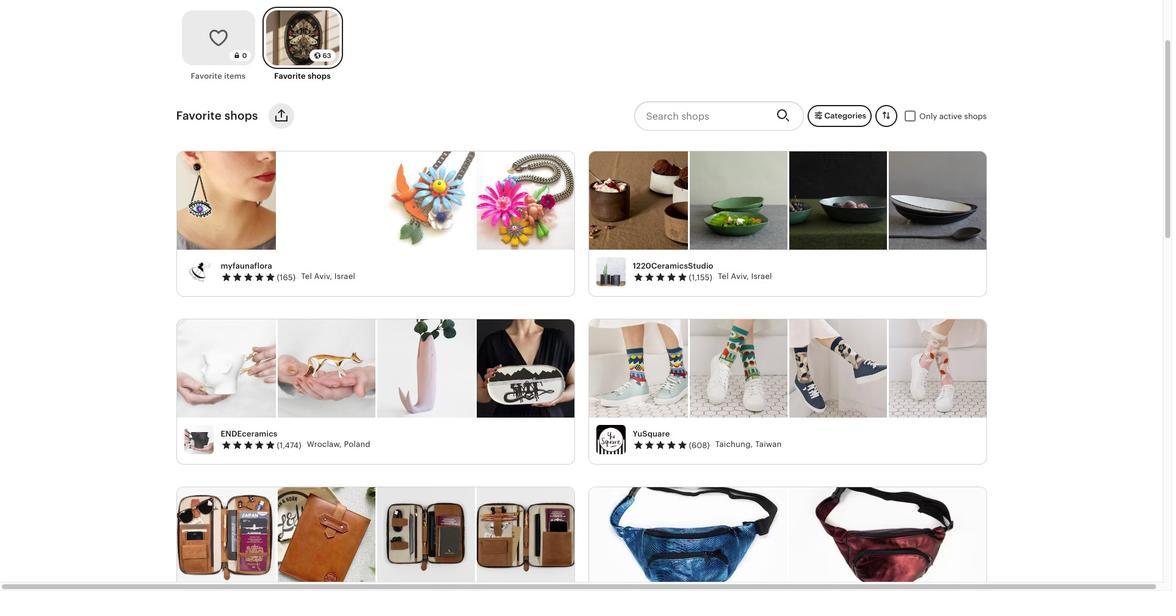 Task type: locate. For each thing, give the bounding box(es) containing it.
item from this shop image
[[177, 152, 276, 250], [278, 152, 376, 250], [377, 152, 475, 250], [477, 152, 574, 250], [589, 152, 689, 250], [690, 152, 788, 250], [790, 152, 887, 250], [889, 152, 987, 250], [177, 320, 276, 418], [278, 320, 376, 418], [377, 320, 475, 418], [477, 320, 574, 418], [589, 320, 689, 418], [690, 320, 788, 418], [790, 320, 887, 418], [889, 320, 987, 418], [177, 488, 276, 586], [278, 488, 376, 586], [377, 488, 475, 586], [477, 488, 574, 586], [589, 488, 788, 586], [790, 488, 987, 586]]

aviv,
[[314, 272, 332, 281], [731, 272, 749, 281]]

shops
[[308, 72, 331, 81], [225, 109, 258, 122], [965, 112, 987, 121]]

0 horizontal spatial favorite shops
[[176, 109, 258, 122]]

0 horizontal spatial tel
[[301, 272, 312, 281]]

tel right (1,155) at top
[[718, 272, 729, 281]]

tel for (1,155)
[[718, 272, 729, 281]]

(1,155)
[[689, 273, 713, 282]]

taichung, taiwan
[[716, 440, 782, 449]]

(165)
[[277, 273, 296, 282]]

0 horizontal spatial tel aviv, israel
[[301, 272, 355, 281]]

active
[[940, 112, 963, 121]]

israel right (165)
[[335, 272, 355, 281]]

aviv, right (165)
[[314, 272, 332, 281]]

2 tel from the left
[[718, 272, 729, 281]]

0 horizontal spatial israel
[[335, 272, 355, 281]]

2 tel aviv, israel from the left
[[718, 272, 772, 281]]

1 tel from the left
[[301, 272, 312, 281]]

israel
[[335, 272, 355, 281], [752, 272, 772, 281]]

1 vertical spatial favorite shops
[[176, 109, 258, 122]]

favorite
[[191, 72, 222, 81], [274, 72, 306, 81], [176, 109, 222, 122]]

avatar belonging to myfaunaflora image
[[184, 257, 213, 287]]

favorite shops down 63
[[274, 72, 331, 81]]

favorite shops down favorite items
[[176, 109, 258, 122]]

1 aviv, from the left
[[314, 272, 332, 281]]

2 aviv, from the left
[[731, 272, 749, 281]]

1 horizontal spatial favorite shops
[[274, 72, 331, 81]]

1 israel from the left
[[335, 272, 355, 281]]

2 horizontal spatial shops
[[965, 112, 987, 121]]

avatar belonging to yusquare image
[[596, 425, 626, 455]]

Search shops text field
[[635, 102, 767, 131]]

israel right (1,155) at top
[[752, 272, 772, 281]]

1 horizontal spatial tel
[[718, 272, 729, 281]]

favorite for 63
[[274, 72, 306, 81]]

categories button
[[808, 105, 872, 127]]

poland
[[344, 440, 371, 449]]

shops right active
[[965, 112, 987, 121]]

only
[[920, 112, 938, 121]]

1 horizontal spatial tel aviv, israel
[[718, 272, 772, 281]]

tel aviv, israel
[[301, 272, 355, 281], [718, 272, 772, 281]]

1 tel aviv, israel from the left
[[301, 272, 355, 281]]

aviv, for (165)
[[314, 272, 332, 281]]

aviv, right (1,155) at top
[[731, 272, 749, 281]]

favorite right "items" on the left of page
[[274, 72, 306, 81]]

tel
[[301, 272, 312, 281], [718, 272, 729, 281]]

tel aviv, israel right (165)
[[301, 272, 355, 281]]

favorite shops
[[274, 72, 331, 81], [176, 109, 258, 122]]

shops down 63
[[308, 72, 331, 81]]

tel right (165)
[[301, 272, 312, 281]]

1 horizontal spatial israel
[[752, 272, 772, 281]]

favorite left "items" on the left of page
[[191, 72, 222, 81]]

avatar belonging to 1220ceramicsstudio image
[[596, 257, 626, 287]]

yusquare
[[633, 430, 670, 439]]

1 horizontal spatial aviv,
[[731, 272, 749, 281]]

0 vertical spatial favorite shops
[[274, 72, 331, 81]]

israel for (1,155)
[[752, 272, 772, 281]]

endeceramics
[[221, 430, 278, 439]]

(608)
[[689, 441, 710, 450]]

tel aviv, israel right (1,155) at top
[[718, 272, 772, 281]]

shops down "items" on the left of page
[[225, 109, 258, 122]]

0 horizontal spatial aviv,
[[314, 272, 332, 281]]

2 israel from the left
[[752, 272, 772, 281]]



Task type: describe. For each thing, give the bounding box(es) containing it.
favorite down favorite items
[[176, 109, 222, 122]]

1 horizontal spatial shops
[[308, 72, 331, 81]]

favorite items
[[191, 72, 246, 81]]

favorite for 0
[[191, 72, 222, 81]]

63
[[323, 52, 331, 59]]

taichung,
[[716, 440, 753, 449]]

taiwan
[[756, 440, 782, 449]]

items
[[224, 72, 246, 81]]

categories
[[825, 111, 867, 120]]

tel for (165)
[[301, 272, 312, 281]]

wroclaw, poland
[[307, 440, 371, 449]]

only active shops
[[920, 112, 987, 121]]

wroclaw,
[[307, 440, 342, 449]]

tel aviv, israel for (1,155)
[[718, 272, 772, 281]]

avatar belonging to endeceramics image
[[184, 425, 213, 455]]

tel aviv, israel for (165)
[[301, 272, 355, 281]]

aviv, for (1,155)
[[731, 272, 749, 281]]

0
[[242, 52, 247, 59]]

0 horizontal spatial shops
[[225, 109, 258, 122]]

(1,474)
[[277, 441, 302, 450]]

1220ceramicsstudio
[[633, 262, 714, 271]]

myfaunaflora
[[221, 262, 272, 271]]

israel for (165)
[[335, 272, 355, 281]]



Task type: vqa. For each thing, say whether or not it's contained in the screenshot.


